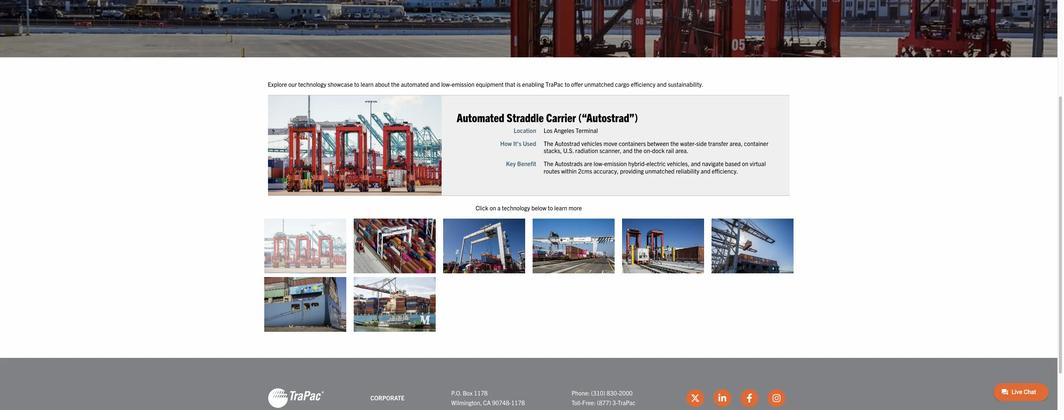 Task type: vqa. For each thing, say whether or not it's contained in the screenshot.
THE CARRIER
yes



Task type: describe. For each thing, give the bounding box(es) containing it.
terminal
[[576, 127, 598, 134]]

it's
[[513, 140, 522, 148]]

2 horizontal spatial the
[[671, 140, 679, 148]]

emission inside the autostrads are low-emission hybrid-electric vehicles, and navigate based on virtual routes within 2cms accuracy, providing unmatched reliability and efficiency.
[[604, 160, 627, 168]]

phone: (310) 830-2000 toll-free: (877) 3-trapac
[[572, 390, 636, 407]]

trapac inside automated straddle carrier ("autostrad") 'main content'
[[546, 80, 564, 88]]

water-
[[680, 140, 697, 148]]

providing
[[620, 168, 644, 175]]

that
[[505, 80, 515, 88]]

ca
[[483, 399, 491, 407]]

area,
[[730, 140, 743, 148]]

autostrad
[[555, 140, 580, 148]]

0 horizontal spatial on
[[490, 204, 496, 212]]

830-
[[607, 390, 619, 397]]

about
[[375, 80, 390, 88]]

box
[[463, 390, 473, 397]]

los
[[544, 127, 553, 134]]

on-
[[644, 147, 652, 155]]

rail
[[666, 147, 674, 155]]

los angeles terminal
[[544, 127, 598, 134]]

accuracy,
[[594, 168, 619, 175]]

equipment
[[476, 80, 504, 88]]

corporate
[[371, 394, 405, 402]]

dock
[[652, 147, 665, 155]]

0 vertical spatial trapac los angeles automated straddle carrier image
[[268, 96, 442, 196]]

the autostrad vehicles move containers between the water-side transfer area, container stacks, u.s. radiation scanner, and the on-dock rail area.
[[544, 140, 769, 155]]

reliability
[[676, 168, 700, 175]]

0 horizontal spatial low-
[[441, 80, 452, 88]]

sustainability.
[[668, 80, 704, 88]]

routes
[[544, 168, 560, 175]]

and right automated
[[430, 80, 440, 88]]

1 vertical spatial technology
[[502, 204, 530, 212]]

virtual
[[750, 160, 766, 168]]

is
[[517, 80, 521, 88]]

1 horizontal spatial 1178
[[511, 399, 525, 407]]

below
[[532, 204, 547, 212]]

("autostrad")
[[579, 110, 638, 125]]

within
[[561, 168, 577, 175]]

p.o.
[[451, 390, 462, 397]]

efficiency.
[[712, 168, 738, 175]]

benefit
[[517, 160, 536, 168]]

how
[[500, 140, 512, 148]]

0 horizontal spatial emission
[[452, 80, 475, 88]]

trapac los angeles automated stacking crane image
[[354, 219, 436, 274]]

based
[[725, 160, 741, 168]]

hybrid-
[[628, 160, 647, 168]]

the for the autostrads are low-emission hybrid-electric vehicles, and navigate based on virtual routes within 2cms accuracy, providing unmatched reliability and efficiency.
[[544, 160, 554, 168]]

angeles
[[554, 127, 574, 134]]

toll-
[[572, 399, 582, 407]]

90748-
[[492, 399, 511, 407]]

scanner,
[[600, 147, 622, 155]]

key
[[506, 160, 516, 168]]

our
[[288, 80, 297, 88]]

autostrads
[[555, 160, 583, 168]]

wilmington,
[[451, 399, 482, 407]]

3-
[[613, 399, 618, 407]]

navigate
[[702, 160, 724, 168]]

the autostrads are low-emission hybrid-electric vehicles, and navigate based on virtual routes within 2cms accuracy, providing unmatched reliability and efficiency.
[[544, 160, 766, 175]]

vehicles,
[[667, 160, 690, 168]]

radiation
[[575, 147, 598, 155]]

u.s.
[[563, 147, 574, 155]]

free:
[[582, 399, 596, 407]]

on inside the autostrads are low-emission hybrid-electric vehicles, and navigate based on virtual routes within 2cms accuracy, providing unmatched reliability and efficiency.
[[742, 160, 749, 168]]

click on a technology below to learn more
[[476, 204, 582, 212]]

move
[[604, 140, 618, 148]]

automated straddle carrier ("autostrad") main content
[[260, 80, 1063, 336]]



Task type: locate. For each thing, give the bounding box(es) containing it.
1 vertical spatial learn
[[554, 204, 567, 212]]

unmatched
[[585, 80, 614, 88], [645, 168, 675, 175]]

(877)
[[597, 399, 611, 407]]

on left a on the left of page
[[490, 204, 496, 212]]

carrier
[[546, 110, 576, 125]]

used
[[523, 140, 536, 148]]

electric
[[647, 160, 666, 168]]

(310)
[[591, 390, 606, 397]]

and inside the autostrad vehicles move containers between the water-side transfer area, container stacks, u.s. radiation scanner, and the on-dock rail area.
[[623, 147, 633, 155]]

0 vertical spatial the
[[544, 140, 554, 148]]

cargo
[[615, 80, 630, 88]]

on
[[742, 160, 749, 168], [490, 204, 496, 212]]

unmatched down dock
[[645, 168, 675, 175]]

explore
[[268, 80, 287, 88]]

2cms
[[578, 168, 592, 175]]

and left navigate
[[691, 160, 701, 168]]

on right based on the right
[[742, 160, 749, 168]]

1 vertical spatial trapac los angeles automated straddle carrier image
[[264, 219, 346, 274]]

the
[[391, 80, 400, 88], [671, 140, 679, 148], [634, 147, 642, 155]]

1 horizontal spatial unmatched
[[645, 168, 675, 175]]

emission left the equipment at the left top of the page
[[452, 80, 475, 88]]

enabling
[[522, 80, 544, 88]]

0 horizontal spatial to
[[354, 80, 359, 88]]

1 horizontal spatial the
[[634, 147, 642, 155]]

corporate image
[[268, 388, 324, 409]]

1 vertical spatial low-
[[594, 160, 604, 168]]

0 vertical spatial technology
[[298, 80, 326, 88]]

to right below
[[548, 204, 553, 212]]

efficiency
[[631, 80, 656, 88]]

1 vertical spatial unmatched
[[645, 168, 675, 175]]

1 horizontal spatial emission
[[604, 160, 627, 168]]

the left water-
[[671, 140, 679, 148]]

0 horizontal spatial technology
[[298, 80, 326, 88]]

showcase
[[328, 80, 353, 88]]

2 horizontal spatial to
[[565, 80, 570, 88]]

1 vertical spatial the
[[544, 160, 554, 168]]

containers
[[619, 140, 646, 148]]

and right the efficiency
[[657, 80, 667, 88]]

the for the autostrad vehicles move containers between the water-side transfer area, container stacks, u.s. radiation scanner, and the on-dock rail area.
[[544, 140, 554, 148]]

learn left more
[[554, 204, 567, 212]]

1 vertical spatial trapac
[[618, 399, 636, 407]]

2 the from the top
[[544, 160, 554, 168]]

unmatched right 'offer'
[[585, 80, 614, 88]]

the left on-
[[634, 147, 642, 155]]

2000
[[619, 390, 633, 397]]

are
[[584, 160, 592, 168]]

0 vertical spatial low-
[[441, 80, 452, 88]]

0 horizontal spatial the
[[391, 80, 400, 88]]

footer
[[0, 358, 1058, 411]]

1 vertical spatial emission
[[604, 160, 627, 168]]

explore our technology showcase to learn about the automated and low-emission equipment that is enabling trapac to offer unmatched cargo efficiency and sustainability.
[[268, 80, 704, 88]]

offer
[[571, 80, 583, 88]]

trapac los angeles automated straddle carrier image
[[268, 96, 442, 196], [264, 219, 346, 274]]

low-
[[441, 80, 452, 88], [594, 160, 604, 168]]

1 the from the top
[[544, 140, 554, 148]]

trapac down 2000
[[618, 399, 636, 407]]

vehicles
[[582, 140, 602, 148]]

1 horizontal spatial on
[[742, 160, 749, 168]]

learn
[[361, 80, 374, 88], [554, 204, 567, 212]]

low- right automated
[[441, 80, 452, 88]]

0 vertical spatial 1178
[[474, 390, 488, 397]]

emission
[[452, 80, 475, 88], [604, 160, 627, 168]]

0 vertical spatial learn
[[361, 80, 374, 88]]

trapac los angeles automated radiation scanning image
[[622, 219, 704, 274]]

footer containing p.o. box 1178
[[0, 358, 1058, 411]]

1 horizontal spatial learn
[[554, 204, 567, 212]]

1178 up the ca
[[474, 390, 488, 397]]

technology right a on the left of page
[[502, 204, 530, 212]]

a
[[498, 204, 501, 212]]

automated
[[457, 110, 504, 125]]

1 horizontal spatial low-
[[594, 160, 604, 168]]

0 vertical spatial on
[[742, 160, 749, 168]]

the inside the autostrad vehicles move containers between the water-side transfer area, container stacks, u.s. radiation scanner, and the on-dock rail area.
[[544, 140, 554, 148]]

to left 'offer'
[[565, 80, 570, 88]]

trapac inside phone: (310) 830-2000 toll-free: (877) 3-trapac
[[618, 399, 636, 407]]

1 vertical spatial on
[[490, 204, 496, 212]]

low- right are
[[594, 160, 604, 168]]

0 vertical spatial emission
[[452, 80, 475, 88]]

1178 right the ca
[[511, 399, 525, 407]]

unmatched inside the autostrads are low-emission hybrid-electric vehicles, and navigate based on virtual routes within 2cms accuracy, providing unmatched reliability and efficiency.
[[645, 168, 675, 175]]

side
[[697, 140, 707, 148]]

area.
[[676, 147, 689, 155]]

and
[[430, 80, 440, 88], [657, 80, 667, 88], [623, 147, 633, 155], [691, 160, 701, 168], [701, 168, 711, 175]]

1178
[[474, 390, 488, 397], [511, 399, 525, 407]]

the down los
[[544, 140, 554, 148]]

1 horizontal spatial technology
[[502, 204, 530, 212]]

and up hybrid-
[[623, 147, 633, 155]]

the right about
[[391, 80, 400, 88]]

0 vertical spatial trapac
[[546, 80, 564, 88]]

the inside the autostrads are low-emission hybrid-electric vehicles, and navigate based on virtual routes within 2cms accuracy, providing unmatched reliability and efficiency.
[[544, 160, 554, 168]]

stacks,
[[544, 147, 562, 155]]

the down 'stacks,'
[[544, 160, 554, 168]]

0 horizontal spatial trapac
[[546, 80, 564, 88]]

automated straddle carrier ("autostrad")
[[457, 110, 638, 125]]

click
[[476, 204, 488, 212]]

the
[[544, 140, 554, 148], [544, 160, 554, 168]]

trapac right the enabling on the top
[[546, 80, 564, 88]]

trapac
[[546, 80, 564, 88], [618, 399, 636, 407]]

between
[[647, 140, 669, 148]]

0 horizontal spatial learn
[[361, 80, 374, 88]]

transfer
[[708, 140, 728, 148]]

low- inside the autostrads are low-emission hybrid-electric vehicles, and navigate based on virtual routes within 2cms accuracy, providing unmatched reliability and efficiency.
[[594, 160, 604, 168]]

1 horizontal spatial trapac
[[618, 399, 636, 407]]

container
[[744, 140, 769, 148]]

0 horizontal spatial unmatched
[[585, 80, 614, 88]]

0 horizontal spatial 1178
[[474, 390, 488, 397]]

automated
[[401, 80, 429, 88]]

technology
[[298, 80, 326, 88], [502, 204, 530, 212]]

straddle
[[507, 110, 544, 125]]

learn left about
[[361, 80, 374, 88]]

1 horizontal spatial to
[[548, 204, 553, 212]]

and right reliability at the right top
[[701, 168, 711, 175]]

p.o. box 1178 wilmington, ca 90748-1178
[[451, 390, 525, 407]]

location
[[514, 127, 536, 134]]

to
[[354, 80, 359, 88], [565, 80, 570, 88], [548, 204, 553, 212]]

phone:
[[572, 390, 590, 397]]

technology right our
[[298, 80, 326, 88]]

to right showcase
[[354, 80, 359, 88]]

key benefit
[[506, 160, 536, 168]]

how it's used
[[500, 140, 536, 148]]

more
[[569, 204, 582, 212]]

emission down the scanner,
[[604, 160, 627, 168]]

0 vertical spatial unmatched
[[585, 80, 614, 88]]

1 vertical spatial 1178
[[511, 399, 525, 407]]



